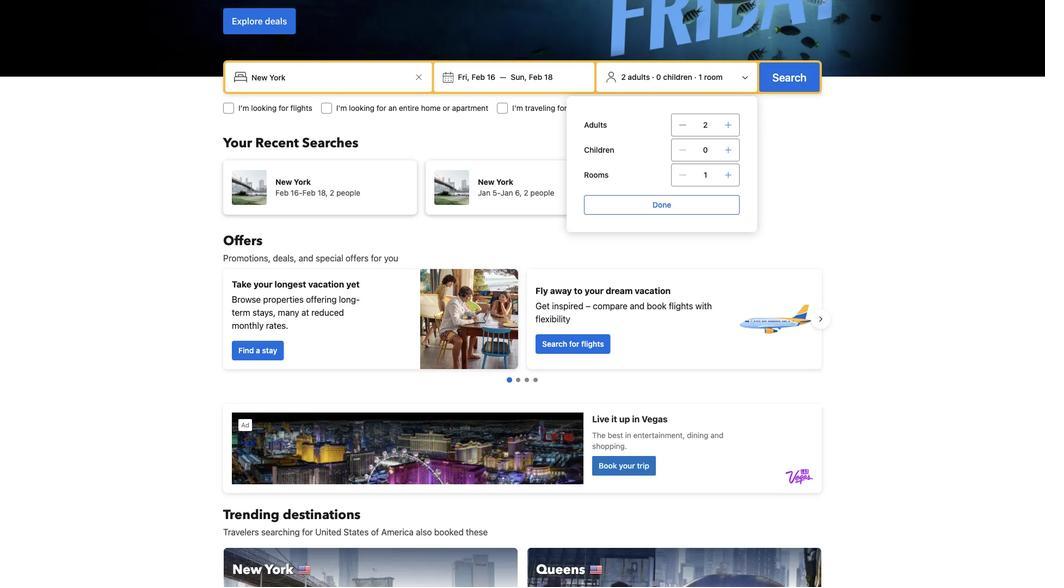 Task type: locate. For each thing, give the bounding box(es) containing it.
0 horizontal spatial 0
[[656, 73, 661, 82]]

6,
[[515, 189, 522, 198]]

done button
[[584, 195, 740, 215]]

new york
[[232, 562, 294, 579]]

flights inside fly away to your dream vacation get inspired – compare and book flights with flexibility
[[669, 301, 693, 312]]

york inside main content
[[265, 562, 294, 579]]

i'm
[[336, 104, 347, 113], [512, 104, 523, 113]]

your inside take your longest vacation yet browse properties offering long- term stays, many at reduced monthly rates.
[[254, 280, 273, 290]]

new for new york feb 16-feb 18, 2 people
[[275, 178, 292, 187]]

1 horizontal spatial 0
[[703, 146, 708, 155]]

1 horizontal spatial looking
[[349, 104, 375, 113]]

1 vertical spatial and
[[630, 301, 645, 312]]

1 left room
[[699, 73, 702, 82]]

children
[[663, 73, 692, 82]]

new down travelers
[[232, 562, 262, 579]]

people inside new york feb 16-feb 18, 2 people
[[336, 189, 360, 198]]

fri, feb 16 — sun, feb 18
[[458, 73, 553, 82]]

york up the 5-
[[496, 178, 513, 187]]

queens
[[536, 562, 585, 579]]

people inside new york jan 5-jan 6, 2 people
[[530, 189, 554, 198]]

flights down –
[[581, 340, 604, 349]]

0 horizontal spatial new
[[232, 562, 262, 579]]

trending
[[223, 507, 279, 525]]

1 people from the left
[[336, 189, 360, 198]]

1 horizontal spatial new
[[275, 178, 292, 187]]

1 horizontal spatial jan
[[501, 189, 513, 198]]

york inside new york feb 16-feb 18, 2 people
[[294, 178, 311, 187]]

searching
[[261, 528, 300, 538]]

2 down room
[[703, 121, 708, 130]]

2 horizontal spatial new
[[478, 178, 495, 187]]

0 horizontal spatial flights
[[291, 104, 312, 113]]

0 horizontal spatial i'm
[[336, 104, 347, 113]]

take your longest vacation yet image
[[420, 269, 518, 370]]

0
[[656, 73, 661, 82], [703, 146, 708, 155]]

0 vertical spatial flights
[[291, 104, 312, 113]]

1 · from the left
[[652, 73, 654, 82]]

new for new york jan 5-jan 6, 2 people
[[478, 178, 495, 187]]

your
[[223, 134, 252, 152]]

adults
[[628, 73, 650, 82]]

your right the take
[[254, 280, 273, 290]]

looking right i'm
[[251, 104, 277, 113]]

fly away to your dream vacation get inspired – compare and book flights with flexibility
[[536, 286, 712, 325]]

2 left "adults"
[[621, 73, 626, 82]]

0 horizontal spatial looking
[[251, 104, 277, 113]]

18,
[[318, 189, 328, 198]]

0 horizontal spatial your
[[254, 280, 273, 290]]

jan left the 5-
[[478, 189, 490, 198]]

main content containing offers
[[214, 232, 831, 588]]

· right "adults"
[[652, 73, 654, 82]]

sun,
[[511, 73, 527, 82]]

i'm down where are you going? 'field'
[[336, 104, 347, 113]]

0 horizontal spatial search
[[542, 340, 567, 349]]

1 horizontal spatial vacation
[[635, 286, 671, 296]]

york up 16-
[[294, 178, 311, 187]]

0 vertical spatial 1
[[699, 73, 702, 82]]

2 i'm from the left
[[512, 104, 523, 113]]

1 horizontal spatial and
[[630, 301, 645, 312]]

search for flights link
[[536, 335, 611, 354]]

for left "united"
[[302, 528, 313, 538]]

flights
[[291, 104, 312, 113], [669, 301, 693, 312], [581, 340, 604, 349]]

1 horizontal spatial your
[[585, 286, 604, 296]]

for
[[279, 104, 288, 113], [377, 104, 386, 113], [557, 104, 567, 113], [371, 253, 382, 264], [569, 340, 579, 349], [302, 528, 313, 538]]

apartment
[[452, 104, 488, 113]]

people right 18,
[[336, 189, 360, 198]]

a
[[256, 346, 260, 355]]

progress bar
[[507, 378, 538, 383]]

new for new york
[[232, 562, 262, 579]]

· right children
[[694, 73, 697, 82]]

looking
[[251, 104, 277, 113], [349, 104, 375, 113]]

2 right 18,
[[330, 189, 334, 198]]

feb
[[472, 73, 485, 82], [529, 73, 542, 82], [275, 189, 289, 198], [302, 189, 316, 198]]

for left you
[[371, 253, 382, 264]]

0 horizontal spatial people
[[336, 189, 360, 198]]

2
[[621, 73, 626, 82], [703, 121, 708, 130], [330, 189, 334, 198], [524, 189, 528, 198]]

dream
[[606, 286, 633, 296]]

0 horizontal spatial ·
[[652, 73, 654, 82]]

america
[[381, 528, 414, 538]]

new up 16-
[[275, 178, 292, 187]]

2 inside button
[[621, 73, 626, 82]]

new up the 5-
[[478, 178, 495, 187]]

0 vertical spatial 0
[[656, 73, 661, 82]]

search inside region
[[542, 340, 567, 349]]

0 horizontal spatial vacation
[[308, 280, 344, 290]]

flights up your recent searches
[[291, 104, 312, 113]]

1 looking from the left
[[251, 104, 277, 113]]

2 looking from the left
[[349, 104, 375, 113]]

1 jan from the left
[[478, 189, 490, 198]]

york inside new york jan 5-jan 6, 2 people
[[496, 178, 513, 187]]

fly
[[536, 286, 548, 296]]

jan left 6,
[[501, 189, 513, 198]]

your right "to"
[[585, 286, 604, 296]]

rates.
[[266, 321, 288, 331]]

–
[[586, 301, 591, 312]]

and left book
[[630, 301, 645, 312]]

0 vertical spatial and
[[299, 253, 313, 264]]

looking left an
[[349, 104, 375, 113]]

1 horizontal spatial ·
[[694, 73, 697, 82]]

1 up done button
[[704, 171, 707, 180]]

for down "flexibility"
[[569, 340, 579, 349]]

search inside button
[[772, 71, 807, 84]]

Where are you going? field
[[247, 68, 412, 87]]

feb left 18
[[529, 73, 542, 82]]

stays,
[[253, 308, 276, 318]]

flexibility
[[536, 314, 570, 325]]

16
[[487, 73, 495, 82]]

take
[[232, 280, 252, 290]]

1 vertical spatial search
[[542, 340, 567, 349]]

vacation up book
[[635, 286, 671, 296]]

deals,
[[273, 253, 296, 264]]

your recent searches
[[223, 134, 358, 152]]

0 vertical spatial search
[[772, 71, 807, 84]]

flights left with in the right of the page
[[669, 301, 693, 312]]

1 inside button
[[699, 73, 702, 82]]

and right deals,
[[299, 253, 313, 264]]

1 i'm from the left
[[336, 104, 347, 113]]

queens link
[[527, 548, 822, 588]]

recent
[[255, 134, 299, 152]]

also
[[416, 528, 432, 538]]

find a stay
[[238, 346, 277, 355]]

1 horizontal spatial 1
[[704, 171, 707, 180]]

your
[[254, 280, 273, 290], [585, 286, 604, 296]]

2 vertical spatial flights
[[581, 340, 604, 349]]

vacation inside fly away to your dream vacation get inspired – compare and book flights with flexibility
[[635, 286, 671, 296]]

search
[[772, 71, 807, 84], [542, 340, 567, 349]]

1 horizontal spatial people
[[530, 189, 554, 198]]

search for search
[[772, 71, 807, 84]]

offers promotions, deals, and special offers for you
[[223, 232, 398, 264]]

new inside new york feb 16-feb 18, 2 people
[[275, 178, 292, 187]]

vacation up offering at the left bottom of the page
[[308, 280, 344, 290]]

2 people from the left
[[530, 189, 554, 198]]

0 horizontal spatial 1
[[699, 73, 702, 82]]

1 vertical spatial 1
[[704, 171, 707, 180]]

people
[[336, 189, 360, 198], [530, 189, 554, 198]]

reduced
[[311, 308, 344, 318]]

people right 6,
[[530, 189, 554, 198]]

main content
[[214, 232, 831, 588]]

and
[[299, 253, 313, 264], [630, 301, 645, 312]]

york for new york feb 16-feb 18, 2 people
[[294, 178, 311, 187]]

1 horizontal spatial search
[[772, 71, 807, 84]]

1 horizontal spatial flights
[[581, 340, 604, 349]]

feb left 18,
[[302, 189, 316, 198]]

1 vertical spatial 0
[[703, 146, 708, 155]]

new
[[275, 178, 292, 187], [478, 178, 495, 187], [232, 562, 262, 579]]

2 horizontal spatial flights
[[669, 301, 693, 312]]

home
[[421, 104, 441, 113]]

i'm left traveling
[[512, 104, 523, 113]]

for up recent
[[279, 104, 288, 113]]

2 adults · 0 children · 1 room
[[621, 73, 723, 82]]

away
[[550, 286, 572, 296]]

at
[[302, 308, 309, 318]]

0 horizontal spatial jan
[[478, 189, 490, 198]]

adults
[[584, 121, 607, 130]]

2 inside new york feb 16-feb 18, 2 people
[[330, 189, 334, 198]]

offers
[[346, 253, 369, 264]]

find
[[238, 346, 254, 355]]

of
[[371, 528, 379, 538]]

i'm looking for flights
[[238, 104, 312, 113]]

york down searching at left
[[265, 562, 294, 579]]

fri,
[[458, 73, 470, 82]]

properties
[[263, 295, 304, 305]]

york
[[294, 178, 311, 187], [496, 178, 513, 187], [265, 562, 294, 579]]

for left work
[[557, 104, 567, 113]]

1 horizontal spatial i'm
[[512, 104, 523, 113]]

new inside new york jan 5-jan 6, 2 people
[[478, 178, 495, 187]]

1 vertical spatial flights
[[669, 301, 693, 312]]

looking for i'm
[[251, 104, 277, 113]]

for inside offers promotions, deals, and special offers for you
[[371, 253, 382, 264]]

region
[[214, 265, 831, 374]]

promotions,
[[223, 253, 271, 264]]

i'm
[[238, 104, 249, 113]]

0 horizontal spatial and
[[299, 253, 313, 264]]

2 right 6,
[[524, 189, 528, 198]]



Task type: describe. For each thing, give the bounding box(es) containing it.
region containing take your longest vacation yet
[[214, 265, 831, 374]]

18
[[544, 73, 553, 82]]

explore
[[232, 16, 263, 26]]

or
[[443, 104, 450, 113]]

0 inside button
[[656, 73, 661, 82]]

these
[[466, 528, 488, 538]]

compare
[[593, 301, 628, 312]]

people for feb 16-feb 18, 2 people
[[336, 189, 360, 198]]

longest
[[275, 280, 306, 290]]

states
[[344, 528, 369, 538]]

inspired
[[552, 301, 583, 312]]

5-
[[493, 189, 501, 198]]

for inside trending destinations travelers searching for united states of america also booked these
[[302, 528, 313, 538]]

feb left 16-
[[275, 189, 289, 198]]

many
[[278, 308, 299, 318]]

search button
[[759, 63, 820, 92]]

and inside fly away to your dream vacation get inspired – compare and book flights with flexibility
[[630, 301, 645, 312]]

search for flights
[[542, 340, 604, 349]]

trending destinations travelers searching for united states of america also booked these
[[223, 507, 488, 538]]

16-
[[291, 189, 302, 198]]

2 adults · 0 children · 1 room button
[[601, 67, 753, 88]]

york for new york jan 5-jan 6, 2 people
[[496, 178, 513, 187]]

fri, feb 16 button
[[454, 68, 500, 87]]

2 inside new york jan 5-jan 6, 2 people
[[524, 189, 528, 198]]

destinations
[[283, 507, 361, 525]]

i'm looking for an entire home or apartment
[[336, 104, 488, 113]]

2 · from the left
[[694, 73, 697, 82]]

stay
[[262, 346, 277, 355]]

new york link
[[223, 548, 518, 588]]

entire
[[399, 104, 419, 113]]

advertisement region
[[223, 404, 822, 494]]

explore deals
[[232, 16, 287, 26]]

get
[[536, 301, 550, 312]]

new york feb 16-feb 18, 2 people
[[275, 178, 360, 198]]

children
[[584, 146, 614, 155]]

to
[[574, 286, 583, 296]]

deals
[[265, 16, 287, 26]]

booked
[[434, 528, 464, 538]]

i'm traveling for work
[[512, 104, 586, 113]]

your inside fly away to your dream vacation get inspired – compare and book flights with flexibility
[[585, 286, 604, 296]]

book
[[647, 301, 667, 312]]

term
[[232, 308, 250, 318]]

offering
[[306, 295, 337, 305]]

done
[[653, 201, 671, 210]]

explore deals link
[[223, 8, 296, 34]]

rooms
[[584, 171, 609, 180]]

with
[[696, 301, 712, 312]]

monthly
[[232, 321, 264, 331]]

offers
[[223, 232, 263, 250]]

and inside offers promotions, deals, and special offers for you
[[299, 253, 313, 264]]

find a stay link
[[232, 341, 284, 361]]

an
[[388, 104, 397, 113]]

work
[[569, 104, 586, 113]]

i'm for i'm traveling for work
[[512, 104, 523, 113]]

take your longest vacation yet browse properties offering long- term stays, many at reduced monthly rates.
[[232, 280, 360, 331]]

browse
[[232, 295, 261, 305]]

room
[[704, 73, 723, 82]]

searches
[[302, 134, 358, 152]]

i'm for i'm looking for an entire home or apartment
[[336, 104, 347, 113]]

—
[[500, 73, 506, 82]]

people for jan 5-jan 6, 2 people
[[530, 189, 554, 198]]

2 jan from the left
[[501, 189, 513, 198]]

for inside region
[[569, 340, 579, 349]]

new york jan 5-jan 6, 2 people
[[478, 178, 554, 198]]

vacation inside take your longest vacation yet browse properties offering long- term stays, many at reduced monthly rates.
[[308, 280, 344, 290]]

search for search for flights
[[542, 340, 567, 349]]

looking for i'm
[[349, 104, 375, 113]]

yet
[[346, 280, 360, 290]]

fly away to your dream vacation image
[[737, 281, 813, 358]]

you
[[384, 253, 398, 264]]

sun, feb 18 button
[[506, 68, 557, 87]]

for left an
[[377, 104, 386, 113]]

york for new york
[[265, 562, 294, 579]]

long-
[[339, 295, 360, 305]]

travelers
[[223, 528, 259, 538]]

feb left 16
[[472, 73, 485, 82]]

united
[[315, 528, 341, 538]]

special
[[316, 253, 343, 264]]

traveling
[[525, 104, 555, 113]]



Task type: vqa. For each thing, say whether or not it's contained in the screenshot.
INSPIRED
yes



